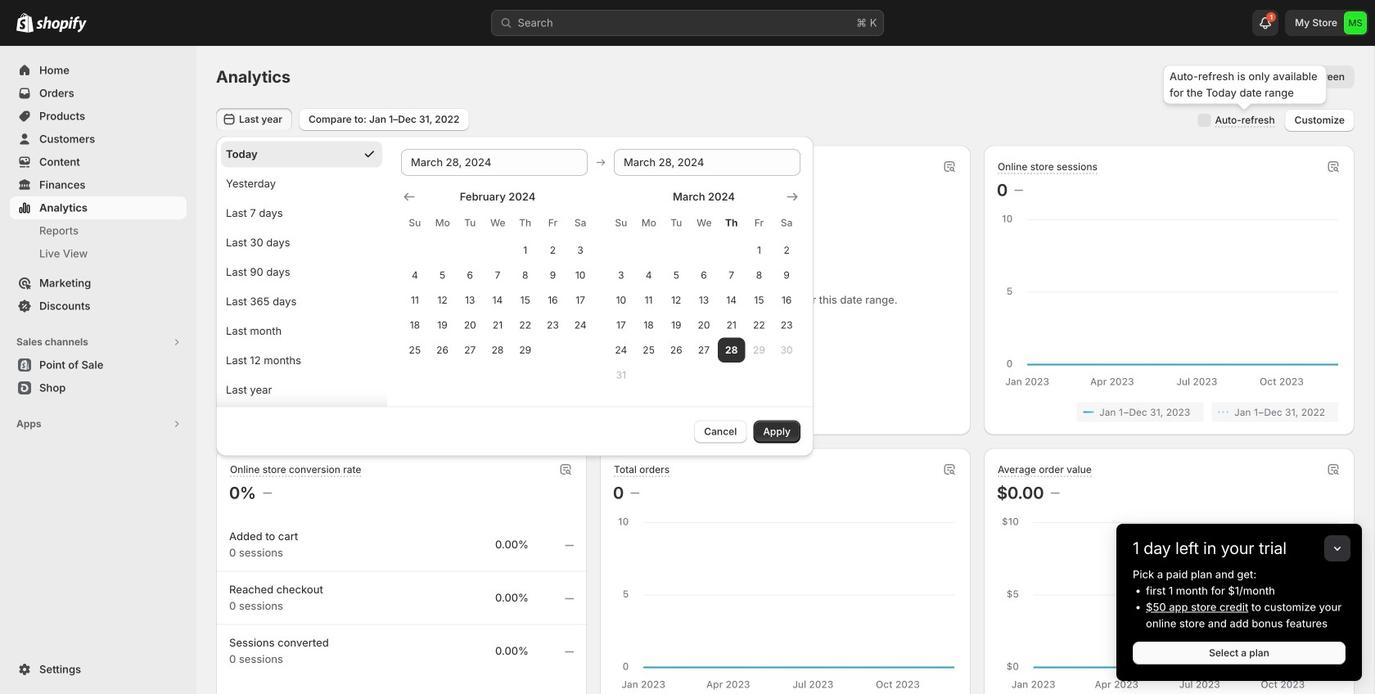 Task type: vqa. For each thing, say whether or not it's contained in the screenshot.
Wednesday element corresponding to Thursday element corresponding to second grid from left
yes



Task type: describe. For each thing, give the bounding box(es) containing it.
2 list from the left
[[1000, 402, 1338, 422]]

YYYY-MM-DD text field
[[401, 149, 588, 176]]

tooltip: auto-refresh is only available for the today date range tooltip
[[1163, 65, 1327, 104]]

sunday element for 1st friday element from left
[[401, 208, 429, 238]]

thursday element for wednesday element for second friday element from the left's sunday element 'tuesday' element
[[718, 208, 745, 238]]

saturday element for 1st friday element from left
[[567, 208, 594, 238]]

monday element for 1st friday element from left's sunday element
[[429, 208, 456, 238]]

sunday element for second friday element from the left
[[607, 208, 635, 238]]

1 friday element from the left
[[539, 208, 567, 238]]

wednesday element for 'tuesday' element for 1st friday element from left's sunday element
[[484, 208, 511, 238]]

wednesday element for second friday element from the left's sunday element 'tuesday' element
[[690, 208, 718, 238]]

2 friday element from the left
[[745, 208, 773, 238]]



Task type: locate. For each thing, give the bounding box(es) containing it.
tuesday element for second friday element from the left's sunday element
[[663, 208, 690, 238]]

0 horizontal spatial friday element
[[539, 208, 567, 238]]

thursday element
[[511, 208, 539, 238], [718, 208, 745, 238]]

1 wednesday element from the left
[[484, 208, 511, 238]]

1 saturday element from the left
[[567, 208, 594, 238]]

2 grid from the left
[[607, 189, 801, 388]]

YYYY-MM-DD text field
[[614, 149, 801, 176]]

shopify image
[[36, 16, 87, 33]]

0 horizontal spatial sunday element
[[401, 208, 429, 238]]

1 list from the left
[[232, 402, 571, 422]]

0 horizontal spatial monday element
[[429, 208, 456, 238]]

2 tuesday element from the left
[[663, 208, 690, 238]]

2 monday element from the left
[[635, 208, 663, 238]]

wednesday element
[[484, 208, 511, 238], [690, 208, 718, 238]]

2 saturday element from the left
[[773, 208, 801, 238]]

0 horizontal spatial wednesday element
[[484, 208, 511, 238]]

grid
[[401, 189, 594, 363], [607, 189, 801, 388]]

1 grid from the left
[[401, 189, 594, 363]]

1 horizontal spatial tuesday element
[[663, 208, 690, 238]]

tuesday element down yyyy-mm-dd text field
[[663, 208, 690, 238]]

list
[[232, 402, 571, 422], [1000, 402, 1338, 422]]

1 horizontal spatial sunday element
[[607, 208, 635, 238]]

0 horizontal spatial grid
[[401, 189, 594, 363]]

1 horizontal spatial list
[[1000, 402, 1338, 422]]

thursday element for wednesday element related to 'tuesday' element for 1st friday element from left's sunday element
[[511, 208, 539, 238]]

tuesday element down yyyy-mm-dd text box
[[456, 208, 484, 238]]

1 horizontal spatial thursday element
[[718, 208, 745, 238]]

wednesday element down yyyy-mm-dd text field
[[690, 208, 718, 238]]

0 horizontal spatial tuesday element
[[456, 208, 484, 238]]

monday element
[[429, 208, 456, 238], [635, 208, 663, 238]]

1 horizontal spatial grid
[[607, 189, 801, 388]]

1 horizontal spatial monday element
[[635, 208, 663, 238]]

my store image
[[1344, 11, 1367, 34]]

tuesday element
[[456, 208, 484, 238], [663, 208, 690, 238]]

1 horizontal spatial friday element
[[745, 208, 773, 238]]

2 thursday element from the left
[[718, 208, 745, 238]]

saturday element
[[567, 208, 594, 238], [773, 208, 801, 238]]

tuesday element for 1st friday element from left's sunday element
[[456, 208, 484, 238]]

2 wednesday element from the left
[[690, 208, 718, 238]]

1 sunday element from the left
[[401, 208, 429, 238]]

1 monday element from the left
[[429, 208, 456, 238]]

saturday element for second friday element from the left
[[773, 208, 801, 238]]

0 horizontal spatial list
[[232, 402, 571, 422]]

1 horizontal spatial saturday element
[[773, 208, 801, 238]]

0 horizontal spatial saturday element
[[567, 208, 594, 238]]

monday element for second friday element from the left's sunday element
[[635, 208, 663, 238]]

sunday element
[[401, 208, 429, 238], [607, 208, 635, 238]]

0 horizontal spatial thursday element
[[511, 208, 539, 238]]

2 sunday element from the left
[[607, 208, 635, 238]]

1 tuesday element from the left
[[456, 208, 484, 238]]

1 horizontal spatial wednesday element
[[690, 208, 718, 238]]

thursday element down yyyy-mm-dd text field
[[718, 208, 745, 238]]

shopify image
[[16, 13, 34, 33]]

wednesday element down yyyy-mm-dd text box
[[484, 208, 511, 238]]

friday element
[[539, 208, 567, 238], [745, 208, 773, 238]]

1 thursday element from the left
[[511, 208, 539, 238]]

thursday element down yyyy-mm-dd text box
[[511, 208, 539, 238]]



